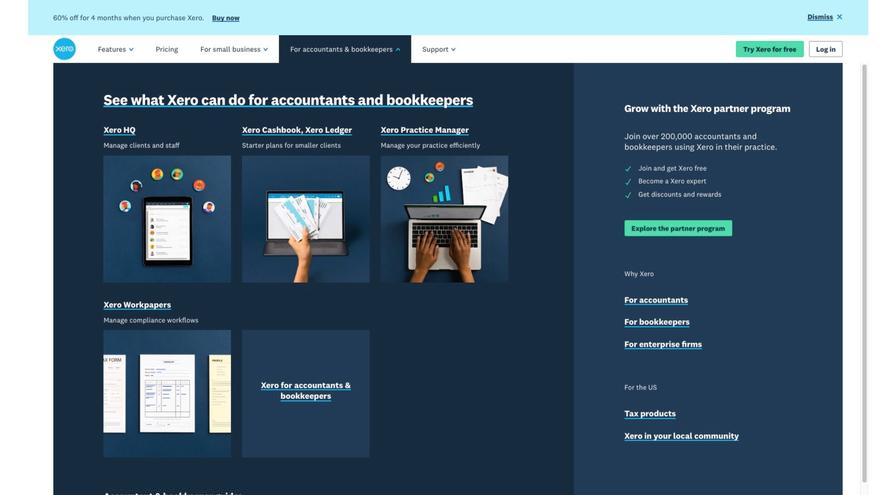 Task type: locate. For each thing, give the bounding box(es) containing it.
a xero user decorating a cake with blue icing. social proof badges surrounding the circular image. image
[[457, 63, 843, 351]]



Task type: vqa. For each thing, say whether or not it's contained in the screenshot.
A XERO USER DECORATING A CAKE WITH BLUE ICING. SOCIAL PROOF BADGES SURROUNDING THE CIRCULAR IMAGE.
yes



